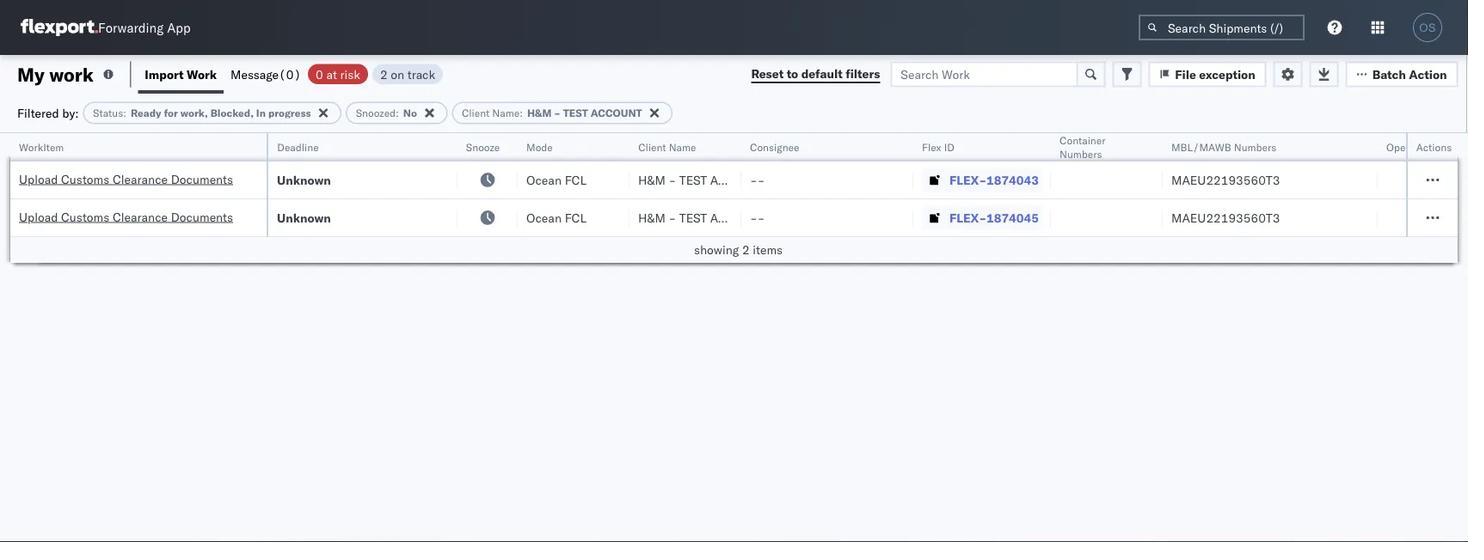 Task type: describe. For each thing, give the bounding box(es) containing it.
1 horizontal spatial 2
[[742, 243, 750, 258]]

in
[[256, 107, 266, 120]]

unknown for flex-1874045
[[277, 210, 331, 225]]

deadline button
[[268, 137, 440, 154]]

flex-1874045
[[950, 210, 1039, 225]]

message (0)
[[231, 67, 301, 82]]

file
[[1175, 67, 1196, 82]]

1874043
[[987, 172, 1039, 187]]

os
[[1419, 21, 1436, 34]]

my work
[[17, 62, 94, 86]]

ocean fcl for flex-1874045
[[526, 210, 587, 225]]

showing 2 items
[[694, 243, 783, 258]]

consignee button
[[741, 137, 896, 154]]

flex- for 1874045
[[950, 210, 987, 225]]

snooze
[[466, 141, 500, 154]]

upload customs clearance documents for flex-1874045
[[19, 209, 233, 224]]

h&m for flex-1874043
[[638, 172, 666, 187]]

unknown for flex-1874043
[[277, 172, 331, 187]]

progress
[[268, 107, 311, 120]]

status : ready for work, blocked, in progress
[[93, 107, 311, 120]]

work
[[49, 62, 94, 86]]

Search Work text field
[[890, 61, 1078, 87]]

: for snoozed
[[396, 107, 399, 120]]

test for flex-1874045
[[679, 210, 707, 225]]

id
[[944, 141, 954, 154]]

resize handle column header for mode
[[609, 133, 630, 264]]

h&m for flex-1874045
[[638, 210, 666, 225]]

work
[[187, 67, 217, 82]]

container numbers
[[1060, 134, 1106, 160]]

workitem button
[[10, 137, 249, 154]]

numbers for mbl/mawb numbers
[[1234, 141, 1277, 154]]

10 resize handle column header from the left
[[1437, 133, 1458, 264]]

batch
[[1372, 67, 1406, 82]]

numbers for container numbers
[[1060, 148, 1102, 160]]

upload for flex-1874045
[[19, 209, 58, 224]]

forwarding app
[[98, 19, 191, 36]]

resize handle column header for container numbers
[[1142, 133, 1163, 264]]

clearance for flex-1874045
[[113, 209, 168, 224]]

by:
[[62, 105, 79, 120]]

documents for flex-1874045
[[171, 209, 233, 224]]

resize handle column header for flex id
[[1030, 133, 1051, 264]]

at
[[326, 67, 337, 82]]

actions
[[1417, 141, 1452, 154]]

mbl/mawb numbers
[[1171, 141, 1277, 154]]

flex
[[922, 141, 941, 154]]

operator
[[1386, 141, 1428, 154]]

no
[[403, 107, 417, 120]]

container numbers button
[[1051, 130, 1146, 161]]

0
[[316, 67, 323, 82]]

action
[[1409, 67, 1447, 82]]

track
[[407, 67, 435, 82]]

resize handle column header for mbl/mawb numbers
[[1357, 133, 1378, 264]]

flex id
[[922, 141, 954, 154]]

account for flex-1874043
[[710, 172, 768, 187]]

default
[[801, 66, 843, 81]]

client name : h&m - test account
[[462, 107, 642, 120]]

blocked,
[[210, 107, 254, 120]]

client for client name
[[638, 141, 666, 154]]

snoozed
[[356, 107, 396, 120]]

name for client name : h&m - test account
[[492, 107, 520, 120]]

h&m - test account for flex-1874043
[[638, 172, 768, 187]]

resize handle column header for workitem
[[246, 133, 267, 264]]

fcl for flex-1874045
[[565, 210, 587, 225]]

mbl/mawb numbers button
[[1163, 137, 1361, 154]]

test for flex-1874043
[[679, 172, 707, 187]]



Task type: vqa. For each thing, say whether or not it's contained in the screenshot.
the documents button to the bottom
no



Task type: locate. For each thing, give the bounding box(es) containing it.
1 -- from the top
[[750, 172, 765, 187]]

3 resize handle column header from the left
[[497, 133, 518, 264]]

work,
[[180, 107, 208, 120]]

2 flex- from the top
[[950, 210, 987, 225]]

2 upload customs clearance documents link from the top
[[19, 209, 233, 226]]

0 vertical spatial flex-
[[950, 172, 987, 187]]

customs
[[61, 172, 109, 187], [61, 209, 109, 224]]

2 documents from the top
[[171, 209, 233, 224]]

filtered
[[17, 105, 59, 120]]

0 vertical spatial ocean
[[526, 172, 562, 187]]

0 at risk
[[316, 67, 360, 82]]

forwarding
[[98, 19, 164, 36]]

customs for flex-1874043
[[61, 172, 109, 187]]

resize handle column header left client name
[[609, 133, 630, 264]]

resize handle column header left items
[[721, 133, 741, 264]]

clearance
[[113, 172, 168, 187], [113, 209, 168, 224]]

resize handle column header left container numbers
[[1030, 133, 1051, 264]]

0 vertical spatial account
[[591, 107, 642, 120]]

h&m - test account down client name button
[[638, 172, 768, 187]]

os button
[[1408, 8, 1447, 47]]

2 vertical spatial h&m
[[638, 210, 666, 225]]

1 vertical spatial unknown
[[277, 210, 331, 225]]

0 vertical spatial h&m
[[527, 107, 552, 120]]

2 upload from the top
[[19, 209, 58, 224]]

1 vertical spatial maeu22193560t3
[[1171, 210, 1280, 225]]

name
[[492, 107, 520, 120], [669, 141, 696, 154]]

resize handle column header left mode
[[497, 133, 518, 264]]

my
[[17, 62, 45, 86]]

1 flex- from the top
[[950, 172, 987, 187]]

flexport. image
[[21, 19, 98, 36]]

2 left items
[[742, 243, 750, 258]]

client name button
[[630, 137, 724, 154]]

numbers
[[1234, 141, 1277, 154], [1060, 148, 1102, 160]]

account down consignee at the right top of page
[[710, 172, 768, 187]]

0 vertical spatial maeu22193560t3
[[1171, 172, 1280, 187]]

2 fcl from the top
[[565, 210, 587, 225]]

9 resize handle column header from the left
[[1357, 133, 1378, 264]]

1 horizontal spatial numbers
[[1234, 141, 1277, 154]]

status
[[93, 107, 123, 120]]

1 horizontal spatial name
[[669, 141, 696, 154]]

0 horizontal spatial client
[[462, 107, 490, 120]]

2 customs from the top
[[61, 209, 109, 224]]

: for status
[[123, 107, 126, 120]]

on
[[391, 67, 404, 82]]

0 vertical spatial upload customs clearance documents
[[19, 172, 233, 187]]

1 upload customs clearance documents link from the top
[[19, 171, 233, 188]]

ocean for flex-1874045
[[526, 210, 562, 225]]

1 : from the left
[[123, 107, 126, 120]]

2 ocean from the top
[[526, 210, 562, 225]]

h&m - test account for flex-1874045
[[638, 210, 768, 225]]

batch action
[[1372, 67, 1447, 82]]

h&m - test account
[[638, 172, 768, 187], [638, 210, 768, 225]]

account up 'mode' button
[[591, 107, 642, 120]]

fcl for flex-1874043
[[565, 172, 587, 187]]

account
[[591, 107, 642, 120], [710, 172, 768, 187], [710, 210, 768, 225]]

: up 'mode' button
[[520, 107, 523, 120]]

0 horizontal spatial 2
[[380, 67, 388, 82]]

flex id button
[[913, 137, 1034, 154]]

1 upload from the top
[[19, 172, 58, 187]]

flex-1874043 button
[[922, 168, 1042, 192], [922, 168, 1042, 192]]

1 vertical spatial upload customs clearance documents
[[19, 209, 233, 224]]

upload customs clearance documents for flex-1874043
[[19, 172, 233, 187]]

6 resize handle column header from the left
[[893, 133, 913, 264]]

test down client name button
[[679, 172, 707, 187]]

2 left on
[[380, 67, 388, 82]]

2 : from the left
[[396, 107, 399, 120]]

1 vertical spatial flex-
[[950, 210, 987, 225]]

upload customs clearance documents button
[[19, 171, 233, 190], [19, 209, 233, 227]]

2 -- from the top
[[750, 210, 765, 225]]

0 vertical spatial name
[[492, 107, 520, 120]]

resize handle column header right 'operator'
[[1437, 133, 1458, 264]]

2 h&m - test account from the top
[[638, 210, 768, 225]]

unknown
[[277, 172, 331, 187], [277, 210, 331, 225]]

Search Shipments (/) text field
[[1139, 15, 1305, 40]]

ocean fcl
[[526, 172, 587, 187], [526, 210, 587, 225]]

1 unknown from the top
[[277, 172, 331, 187]]

deadline
[[277, 141, 319, 154]]

upload customs clearance documents button for flex-1874045
[[19, 209, 233, 227]]

1 horizontal spatial client
[[638, 141, 666, 154]]

risk
[[340, 67, 360, 82]]

-- down consignee at the right top of page
[[750, 172, 765, 187]]

reset to default filters
[[751, 66, 880, 81]]

maeu22193560t3 for flex-1874043
[[1171, 172, 1280, 187]]

numbers down container
[[1060, 148, 1102, 160]]

1 vertical spatial upload customs clearance documents link
[[19, 209, 233, 226]]

-- for flex-1874045
[[750, 210, 765, 225]]

resize handle column header for consignee
[[893, 133, 913, 264]]

account up showing 2 items
[[710, 210, 768, 225]]

test up 'mode' button
[[563, 107, 588, 120]]

documents for flex-1874043
[[171, 172, 233, 187]]

upload customs clearance documents link
[[19, 171, 233, 188], [19, 209, 233, 226]]

0 vertical spatial documents
[[171, 172, 233, 187]]

1 clearance from the top
[[113, 172, 168, 187]]

upload customs clearance documents button for flex-1874043
[[19, 171, 233, 190]]

0 vertical spatial upload customs clearance documents button
[[19, 171, 233, 190]]

2 vertical spatial test
[[679, 210, 707, 225]]

resize handle column header left deadline
[[246, 133, 267, 264]]

numbers right mbl/mawb
[[1234, 141, 1277, 154]]

2 resize handle column header from the left
[[437, 133, 458, 264]]

import work
[[145, 67, 217, 82]]

0 vertical spatial 2
[[380, 67, 388, 82]]

2 vertical spatial account
[[710, 210, 768, 225]]

0 vertical spatial clearance
[[113, 172, 168, 187]]

7 resize handle column header from the left
[[1030, 133, 1051, 264]]

ocean fcl for flex-1874043
[[526, 172, 587, 187]]

1 vertical spatial upload customs clearance documents button
[[19, 209, 233, 227]]

name inside button
[[669, 141, 696, 154]]

h&m - test account up showing
[[638, 210, 768, 225]]

1 vertical spatial test
[[679, 172, 707, 187]]

upload
[[19, 172, 58, 187], [19, 209, 58, 224]]

1 h&m - test account from the top
[[638, 172, 768, 187]]

showing
[[694, 243, 739, 258]]

flex-
[[950, 172, 987, 187], [950, 210, 987, 225]]

1 documents from the top
[[171, 172, 233, 187]]

account for flex-1874045
[[710, 210, 768, 225]]

filters
[[846, 66, 880, 81]]

2 upload customs clearance documents button from the top
[[19, 209, 233, 227]]

reset to default filters button
[[741, 61, 890, 87]]

ocean fcl down mode
[[526, 210, 587, 225]]

fcl
[[565, 172, 587, 187], [565, 210, 587, 225]]

name for client name
[[669, 141, 696, 154]]

1 vertical spatial ocean
[[526, 210, 562, 225]]

0 vertical spatial test
[[563, 107, 588, 120]]

0 vertical spatial h&m - test account
[[638, 172, 768, 187]]

1 vertical spatial client
[[638, 141, 666, 154]]

client inside client name button
[[638, 141, 666, 154]]

2 clearance from the top
[[113, 209, 168, 224]]

exception
[[1199, 67, 1255, 82]]

flex-1874043
[[950, 172, 1039, 187]]

ocean for flex-1874043
[[526, 172, 562, 187]]

1 resize handle column header from the left
[[246, 133, 267, 264]]

1 vertical spatial ocean fcl
[[526, 210, 587, 225]]

1 vertical spatial h&m
[[638, 172, 666, 187]]

client name
[[638, 141, 696, 154]]

1 vertical spatial 2
[[742, 243, 750, 258]]

batch action button
[[1346, 61, 1458, 87]]

0 vertical spatial customs
[[61, 172, 109, 187]]

documents
[[171, 172, 233, 187], [171, 209, 233, 224]]

2 horizontal spatial :
[[520, 107, 523, 120]]

app
[[167, 19, 191, 36]]

resize handle column header for client name
[[721, 133, 741, 264]]

customs for flex-1874045
[[61, 209, 109, 224]]

items
[[753, 243, 783, 258]]

resize handle column header
[[246, 133, 267, 264], [437, 133, 458, 264], [497, 133, 518, 264], [609, 133, 630, 264], [721, 133, 741, 264], [893, 133, 913, 264], [1030, 133, 1051, 264], [1142, 133, 1163, 264], [1357, 133, 1378, 264], [1437, 133, 1458, 264]]

0 horizontal spatial numbers
[[1060, 148, 1102, 160]]

test
[[563, 107, 588, 120], [679, 172, 707, 187], [679, 210, 707, 225]]

0 horizontal spatial name
[[492, 107, 520, 120]]

-- for flex-1874043
[[750, 172, 765, 187]]

container
[[1060, 134, 1106, 147]]

import
[[145, 67, 184, 82]]

1 ocean fcl from the top
[[526, 172, 587, 187]]

8 resize handle column header from the left
[[1142, 133, 1163, 264]]

flex-1874045 button
[[922, 206, 1042, 230], [922, 206, 1042, 230]]

client for client name : h&m - test account
[[462, 107, 490, 120]]

2
[[380, 67, 388, 82], [742, 243, 750, 258]]

1 vertical spatial account
[[710, 172, 768, 187]]

flex- for 1874043
[[950, 172, 987, 187]]

0 vertical spatial unknown
[[277, 172, 331, 187]]

2 ocean fcl from the top
[[526, 210, 587, 225]]

numbers inside container numbers
[[1060, 148, 1102, 160]]

flex- down flex id button
[[950, 172, 987, 187]]

0 horizontal spatial :
[[123, 107, 126, 120]]

1 upload customs clearance documents from the top
[[19, 172, 233, 187]]

resize handle column header for deadline
[[437, 133, 458, 264]]

3 : from the left
[[520, 107, 523, 120]]

resize handle column header left flex
[[893, 133, 913, 264]]

message
[[231, 67, 279, 82]]

file exception button
[[1148, 61, 1267, 87], [1148, 61, 1267, 87]]

upload customs clearance documents link for flex-1874043
[[19, 171, 233, 188]]

0 vertical spatial client
[[462, 107, 490, 120]]

to
[[787, 66, 798, 81]]

1 vertical spatial fcl
[[565, 210, 587, 225]]

workitem
[[19, 141, 64, 154]]

resize handle column header left mbl/mawb
[[1142, 133, 1163, 264]]

1 fcl from the top
[[565, 172, 587, 187]]

1 vertical spatial upload
[[19, 209, 58, 224]]

5 resize handle column header from the left
[[721, 133, 741, 264]]

0 vertical spatial --
[[750, 172, 765, 187]]

mbl/mawb
[[1171, 141, 1231, 154]]

clearance for flex-1874043
[[113, 172, 168, 187]]

snoozed : no
[[356, 107, 417, 120]]

2 unknown from the top
[[277, 210, 331, 225]]

file exception
[[1175, 67, 1255, 82]]

ready
[[131, 107, 161, 120]]

resize handle column header left snooze at top
[[437, 133, 458, 264]]

0 vertical spatial fcl
[[565, 172, 587, 187]]

1 vertical spatial --
[[750, 210, 765, 225]]

1 vertical spatial documents
[[171, 209, 233, 224]]

maeu22193560t3 for flex-1874045
[[1171, 210, 1280, 225]]

1 customs from the top
[[61, 172, 109, 187]]

for
[[164, 107, 178, 120]]

reset
[[751, 66, 784, 81]]

: left no
[[396, 107, 399, 120]]

1 horizontal spatial :
[[396, 107, 399, 120]]

test up showing
[[679, 210, 707, 225]]

resize handle column header left 'operator'
[[1357, 133, 1378, 264]]

1 maeu22193560t3 from the top
[[1171, 172, 1280, 187]]

4 resize handle column header from the left
[[609, 133, 630, 264]]

forwarding app link
[[21, 19, 191, 36]]

consignee
[[750, 141, 799, 154]]

upload for flex-1874043
[[19, 172, 58, 187]]

1 vertical spatial customs
[[61, 209, 109, 224]]

mode
[[526, 141, 553, 154]]

import work button
[[138, 55, 224, 94]]

: left ready
[[123, 107, 126, 120]]

--
[[750, 172, 765, 187], [750, 210, 765, 225]]

upload customs clearance documents link for flex-1874045
[[19, 209, 233, 226]]

flex- down the flex-1874043
[[950, 210, 987, 225]]

1 upload customs clearance documents button from the top
[[19, 171, 233, 190]]

-- up items
[[750, 210, 765, 225]]

2 on track
[[380, 67, 435, 82]]

1874045
[[987, 210, 1039, 225]]

upload customs clearance documents
[[19, 172, 233, 187], [19, 209, 233, 224]]

mode button
[[518, 137, 612, 154]]

1 vertical spatial h&m - test account
[[638, 210, 768, 225]]

1 vertical spatial name
[[669, 141, 696, 154]]

client
[[462, 107, 490, 120], [638, 141, 666, 154]]

2 upload customs clearance documents from the top
[[19, 209, 233, 224]]

ocean fcl down 'mode' button
[[526, 172, 587, 187]]

0 vertical spatial ocean fcl
[[526, 172, 587, 187]]

maeu22193560t3
[[1171, 172, 1280, 187], [1171, 210, 1280, 225]]

0 vertical spatial upload customs clearance documents link
[[19, 171, 233, 188]]

(0)
[[279, 67, 301, 82]]

0 vertical spatial upload
[[19, 172, 58, 187]]

:
[[123, 107, 126, 120], [396, 107, 399, 120], [520, 107, 523, 120]]

1 ocean from the top
[[526, 172, 562, 187]]

2 maeu22193560t3 from the top
[[1171, 210, 1280, 225]]

1 vertical spatial clearance
[[113, 209, 168, 224]]

filtered by:
[[17, 105, 79, 120]]



